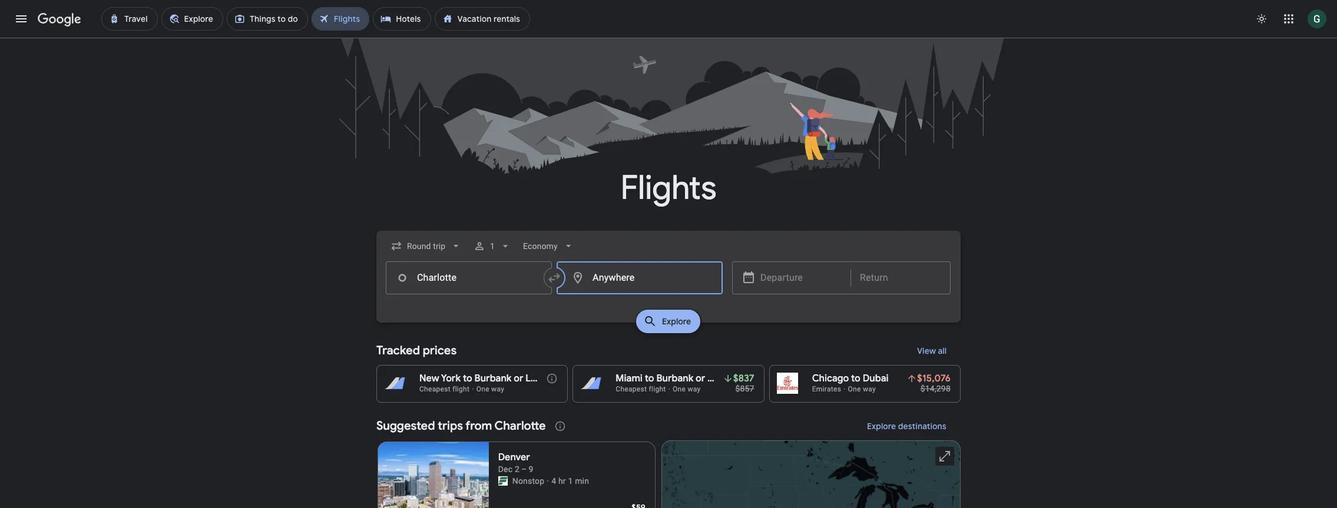 Task type: vqa. For each thing, say whether or not it's contained in the screenshot.
first the flight from the right
yes



Task type: describe. For each thing, give the bounding box(es) containing it.
$837
[[733, 373, 754, 385]]

one way for chicago
[[848, 385, 876, 394]]

2 one way from the left
[[673, 385, 701, 394]]

14298 US dollars text field
[[921, 384, 951, 394]]

way for chicago
[[863, 385, 876, 394]]

flight for burbank
[[649, 385, 666, 394]]

explore button
[[636, 310, 701, 333]]

2 angeles from the left
[[725, 373, 761, 385]]

denver
[[498, 452, 530, 464]]

2 or from the left
[[696, 373, 705, 385]]

Departure text field
[[761, 262, 842, 294]]

chicago
[[812, 373, 849, 385]]

2 burbank from the left
[[656, 373, 694, 385]]

miami
[[616, 373, 643, 385]]

charlotte
[[495, 419, 546, 434]]

$14,298
[[921, 384, 951, 394]]

suggested trips from charlotte region
[[376, 412, 961, 508]]

tracked
[[376, 343, 420, 358]]

explore destinations
[[867, 421, 947, 432]]

cheapest for new
[[419, 385, 451, 394]]

way for new
[[491, 385, 504, 394]]

one for new
[[476, 385, 489, 394]]

hr
[[558, 477, 566, 486]]

dec
[[498, 465, 513, 474]]

all
[[938, 346, 947, 356]]

Flight search field
[[367, 231, 970, 337]]

59 US dollars text field
[[631, 502, 646, 508]]

flight for to
[[453, 385, 470, 394]]

flights
[[621, 167, 717, 209]]

1 burbank from the left
[[475, 373, 512, 385]]

min
[[575, 477, 589, 486]]

4 hr 1 min
[[551, 477, 589, 486]]

explore destinations button
[[853, 412, 961, 441]]

one way for new
[[476, 385, 504, 394]]

cheapest for miami
[[616, 385, 647, 394]]

more info image
[[546, 373, 558, 385]]



Task type: locate. For each thing, give the bounding box(es) containing it.
1 cheapest flight from the left
[[419, 385, 470, 394]]

to for chicago
[[851, 373, 861, 385]]

burbank right miami
[[656, 373, 694, 385]]

destinations
[[898, 421, 947, 432]]

1 horizontal spatial flight
[[649, 385, 666, 394]]

0 horizontal spatial cheapest flight
[[419, 385, 470, 394]]

2 cheapest from the left
[[616, 385, 647, 394]]

1 horizontal spatial cheapest flight
[[616, 385, 666, 394]]

1 los from the left
[[526, 373, 541, 385]]

tracked prices
[[376, 343, 457, 358]]

cheapest flight for york
[[419, 385, 470, 394]]

15076 US dollars text field
[[917, 373, 951, 385]]

1 horizontal spatial one way
[[673, 385, 701, 394]]

explore left 'destinations' on the right bottom
[[867, 421, 896, 432]]

one way down chicago to dubai at the bottom of page
[[848, 385, 876, 394]]

None text field
[[386, 262, 552, 295]]

1 inside suggested trips from charlotte region
[[568, 477, 573, 486]]

new
[[419, 373, 439, 385]]

cheapest flight down miami
[[616, 385, 666, 394]]

1 horizontal spatial burbank
[[656, 373, 694, 385]]

2 one from the left
[[673, 385, 686, 394]]

one
[[476, 385, 489, 394], [673, 385, 686, 394], [848, 385, 861, 394]]

1 horizontal spatial way
[[688, 385, 701, 394]]

to right miami
[[645, 373, 654, 385]]

1 inside 1 popup button
[[490, 242, 495, 251]]

1 horizontal spatial cheapest
[[616, 385, 647, 394]]

1 horizontal spatial one
[[673, 385, 686, 394]]

1 horizontal spatial los
[[708, 373, 723, 385]]

1 cheapest from the left
[[419, 385, 451, 394]]

1 to from the left
[[463, 373, 472, 385]]

1 horizontal spatial or
[[696, 373, 705, 385]]

one way down miami to burbank or los angeles
[[673, 385, 701, 394]]

2 horizontal spatial one
[[848, 385, 861, 394]]

to left dubai
[[851, 373, 861, 385]]

1 or from the left
[[514, 373, 523, 385]]

0 horizontal spatial one way
[[476, 385, 504, 394]]

to
[[463, 373, 472, 385], [645, 373, 654, 385], [851, 373, 861, 385]]

0 horizontal spatial 1
[[490, 242, 495, 251]]

$857
[[735, 384, 754, 394]]

cheapest
[[419, 385, 451, 394], [616, 385, 647, 394]]

 image inside suggested trips from charlotte region
[[547, 475, 549, 487]]

none text field inside flight search field
[[386, 262, 552, 295]]

1 button
[[469, 232, 516, 260]]

1 one from the left
[[476, 385, 489, 394]]

or left $837
[[696, 373, 705, 385]]

one down new york to burbank or los angeles
[[476, 385, 489, 394]]

2 horizontal spatial way
[[863, 385, 876, 394]]

or left more info icon
[[514, 373, 523, 385]]

los left more info icon
[[526, 373, 541, 385]]

one way
[[476, 385, 504, 394], [673, 385, 701, 394], [848, 385, 876, 394]]

or
[[514, 373, 523, 385], [696, 373, 705, 385]]

new york to burbank or los angeles
[[419, 373, 579, 385]]

1 horizontal spatial angeles
[[725, 373, 761, 385]]

More info text field
[[546, 373, 558, 388]]

prices
[[423, 343, 457, 358]]

2 horizontal spatial one way
[[848, 385, 876, 394]]

2 to from the left
[[645, 373, 654, 385]]

1 one way from the left
[[476, 385, 504, 394]]

way down new york to burbank or los angeles
[[491, 385, 504, 394]]

2 way from the left
[[688, 385, 701, 394]]

0 horizontal spatial angeles
[[543, 373, 579, 385]]

suggested
[[376, 419, 435, 434]]

suggested trips from charlotte
[[376, 419, 546, 434]]

emirates
[[812, 385, 841, 394]]

none text field inside flight search field
[[557, 262, 723, 295]]

explore for explore destinations
[[867, 421, 896, 432]]

one for chicago
[[848, 385, 861, 394]]

0 horizontal spatial cheapest
[[419, 385, 451, 394]]

 image
[[668, 385, 670, 394]]

explore inside flight search field
[[662, 316, 691, 327]]

3 one way from the left
[[848, 385, 876, 394]]

cheapest flight
[[419, 385, 470, 394], [616, 385, 666, 394]]

view all
[[917, 346, 947, 356]]

york
[[441, 373, 461, 385]]

from
[[466, 419, 492, 434]]

4
[[551, 477, 556, 486]]

1 horizontal spatial explore
[[867, 421, 896, 432]]

0 horizontal spatial or
[[514, 373, 523, 385]]

837 US dollars text field
[[733, 373, 754, 385]]

3 way from the left
[[863, 385, 876, 394]]

0 vertical spatial 1
[[490, 242, 495, 251]]

0 horizontal spatial to
[[463, 373, 472, 385]]

one down chicago to dubai at the bottom of page
[[848, 385, 861, 394]]

view
[[917, 346, 936, 356]]

one down miami to burbank or los angeles
[[673, 385, 686, 394]]

2 flight from the left
[[649, 385, 666, 394]]

2 los from the left
[[708, 373, 723, 385]]

cheapest down new on the bottom left of the page
[[419, 385, 451, 394]]

way
[[491, 385, 504, 394], [688, 385, 701, 394], [863, 385, 876, 394]]

 image inside tracked prices region
[[668, 385, 670, 394]]

way down dubai
[[863, 385, 876, 394]]

0 horizontal spatial way
[[491, 385, 504, 394]]

857 US dollars text field
[[735, 384, 754, 394]]

None field
[[386, 236, 467, 257], [519, 236, 579, 257], [386, 236, 467, 257], [519, 236, 579, 257]]

tracked prices region
[[376, 337, 961, 403]]

one way down new york to burbank or los angeles
[[476, 385, 504, 394]]

1
[[490, 242, 495, 251], [568, 477, 573, 486]]

explore up tracked prices region
[[662, 316, 691, 327]]

los left $837
[[708, 373, 723, 385]]

Return text field
[[860, 262, 941, 294]]

to for miami
[[645, 373, 654, 385]]

3 to from the left
[[851, 373, 861, 385]]

1 angeles from the left
[[543, 373, 579, 385]]

cheapest flight down york
[[419, 385, 470, 394]]

frontier image
[[498, 477, 508, 486]]

trips
[[438, 419, 463, 434]]

angeles
[[543, 373, 579, 385], [725, 373, 761, 385]]

flight
[[453, 385, 470, 394], [649, 385, 666, 394]]

change appearance image
[[1248, 5, 1276, 33]]

flight down york
[[453, 385, 470, 394]]

1 vertical spatial explore
[[867, 421, 896, 432]]

miami to burbank or los angeles
[[616, 373, 761, 385]]

1 way from the left
[[491, 385, 504, 394]]

explore for explore
[[662, 316, 691, 327]]

None text field
[[557, 262, 723, 295]]

burbank right york
[[475, 373, 512, 385]]

flight down miami to burbank or los angeles
[[649, 385, 666, 394]]

0 horizontal spatial one
[[476, 385, 489, 394]]

1 vertical spatial 1
[[568, 477, 573, 486]]

1 flight from the left
[[453, 385, 470, 394]]

cheapest flight for to
[[616, 385, 666, 394]]

0 horizontal spatial explore
[[662, 316, 691, 327]]

way down miami to burbank or los angeles
[[688, 385, 701, 394]]

nonstop
[[512, 477, 545, 486]]

explore inside suggested trips from charlotte region
[[867, 421, 896, 432]]

0 horizontal spatial burbank
[[475, 373, 512, 385]]

2 – 9
[[515, 465, 533, 474]]

1 horizontal spatial 1
[[568, 477, 573, 486]]

denver dec 2 – 9
[[498, 452, 533, 474]]

2 horizontal spatial to
[[851, 373, 861, 385]]

dubai
[[863, 373, 889, 385]]

3 one from the left
[[848, 385, 861, 394]]

to right york
[[463, 373, 472, 385]]

0 horizontal spatial flight
[[453, 385, 470, 394]]

cheapest down miami
[[616, 385, 647, 394]]

2 cheapest flight from the left
[[616, 385, 666, 394]]

 image
[[547, 475, 549, 487]]

1 horizontal spatial to
[[645, 373, 654, 385]]

0 vertical spatial explore
[[662, 316, 691, 327]]

0 horizontal spatial los
[[526, 373, 541, 385]]

los
[[526, 373, 541, 385], [708, 373, 723, 385]]

main menu image
[[14, 12, 28, 26]]

explore
[[662, 316, 691, 327], [867, 421, 896, 432]]

chicago to dubai
[[812, 373, 889, 385]]

$15,076
[[917, 373, 951, 385]]

burbank
[[475, 373, 512, 385], [656, 373, 694, 385]]



